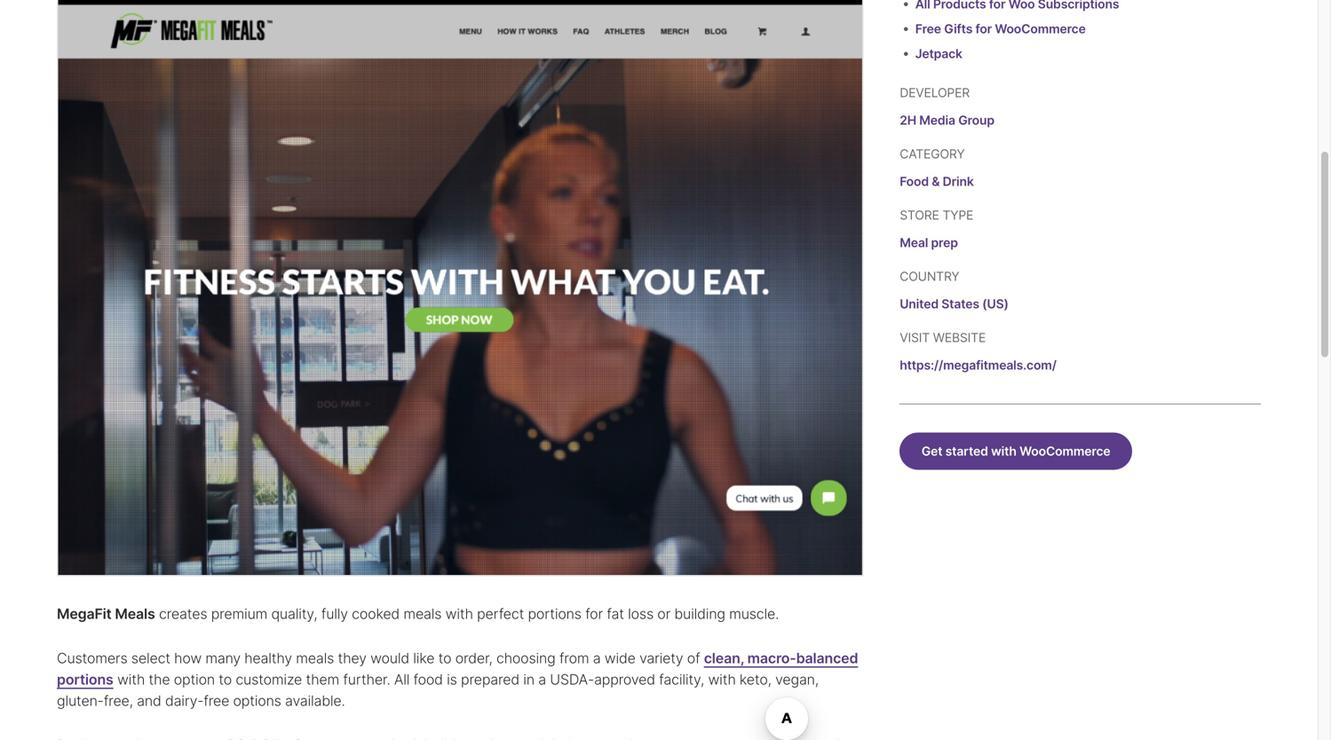 Task type: describe. For each thing, give the bounding box(es) containing it.
group
[[959, 113, 995, 128]]

vegan,
[[776, 672, 819, 689]]

usda-
[[550, 672, 594, 689]]

or
[[658, 606, 671, 623]]

available.
[[285, 693, 345, 710]]

dairy-
[[165, 693, 204, 710]]

loss
[[628, 606, 654, 623]]

food & drink
[[900, 174, 974, 189]]

country
[[900, 269, 960, 284]]

customize
[[236, 672, 302, 689]]

from
[[560, 650, 589, 668]]

meal prep link
[[900, 235, 958, 250]]

woocommerce for free gifts for woocommerce
[[995, 21, 1086, 36]]

megafit meals creates premium quality, fully cooked meals with perfect portions for fat loss or building muscle.
[[57, 606, 779, 623]]

0 horizontal spatial for
[[586, 606, 603, 623]]

choosing
[[497, 650, 556, 668]]

all
[[394, 672, 410, 689]]

customers select how many healthy meals they would like to order, choosing from a wide variety of
[[57, 650, 704, 668]]

category
[[900, 146, 965, 162]]

food & drink link
[[900, 174, 974, 189]]

with left perfect
[[446, 606, 473, 623]]

option
[[174, 672, 215, 689]]

customers
[[57, 650, 127, 668]]

balanced
[[796, 650, 858, 668]]

creates
[[159, 606, 207, 623]]

store type
[[900, 208, 974, 223]]

wide
[[605, 650, 636, 668]]

(us)
[[983, 297, 1009, 312]]

fully
[[321, 606, 348, 623]]

1 horizontal spatial for
[[976, 21, 992, 36]]

they
[[338, 650, 367, 668]]

muscle.
[[729, 606, 779, 623]]

food
[[414, 672, 443, 689]]

visit website
[[900, 330, 986, 345]]

healthy
[[245, 650, 292, 668]]

clean,
[[704, 650, 744, 668]]

portions inside clean, macro-balanced portions
[[57, 672, 113, 689]]

clean, macro-balanced portions
[[57, 650, 858, 689]]

2h
[[900, 113, 917, 128]]

how
[[174, 650, 202, 668]]

website
[[933, 330, 986, 345]]

like
[[413, 650, 435, 668]]

2h media group link
[[900, 113, 995, 128]]

started
[[946, 444, 989, 459]]

clean, macro-balanced portions link
[[57, 650, 858, 689]]

order,
[[455, 650, 493, 668]]

developer
[[900, 85, 970, 100]]

get started with woocommerce
[[922, 444, 1111, 459]]

facility,
[[659, 672, 705, 689]]

1 horizontal spatial a
[[593, 650, 601, 668]]

select
[[131, 650, 170, 668]]

of
[[687, 650, 700, 668]]

type
[[943, 208, 974, 223]]

macro-
[[748, 650, 796, 668]]

jetpack link
[[916, 46, 963, 61]]

0 vertical spatial to
[[439, 650, 452, 668]]

get
[[922, 444, 943, 459]]

with down clean,
[[708, 672, 736, 689]]

with right started
[[991, 444, 1017, 459]]



Task type: vqa. For each thing, say whether or not it's contained in the screenshot.
leftmost to
yes



Task type: locate. For each thing, give the bounding box(es) containing it.
jetpack
[[916, 46, 963, 61]]

meals up the like
[[404, 606, 442, 623]]

a inside with the option to customize them further. all food is prepared in a usda-approved facility, with keto, vegan, gluten-free, and dairy-free options available.
[[539, 672, 546, 689]]

for left fat
[[586, 606, 603, 623]]

free,
[[104, 693, 133, 710]]

portions up 'gluten-'
[[57, 672, 113, 689]]

in
[[523, 672, 535, 689]]

portions
[[528, 606, 582, 623], [57, 672, 113, 689]]

megafit
[[57, 606, 112, 623]]

united states (us)
[[900, 297, 1009, 312]]

to
[[439, 650, 452, 668], [219, 672, 232, 689]]

united states (us) link
[[900, 297, 1009, 312]]

the
[[149, 672, 170, 689]]

meal prep
[[900, 235, 958, 250]]

1 vertical spatial meals
[[296, 650, 334, 668]]

media
[[920, 113, 956, 128]]

options
[[233, 693, 281, 710]]

1 vertical spatial for
[[586, 606, 603, 623]]

store
[[900, 208, 940, 223]]

food
[[900, 174, 929, 189]]

gluten-
[[57, 693, 104, 710]]

further.
[[343, 672, 390, 689]]

building
[[675, 606, 726, 623]]

get started with woocommerce link
[[900, 433, 1133, 470]]

fat
[[607, 606, 624, 623]]

prepared
[[461, 672, 520, 689]]

to down the many
[[219, 672, 232, 689]]

a right from
[[593, 650, 601, 668]]

1 horizontal spatial portions
[[528, 606, 582, 623]]

prep
[[931, 235, 958, 250]]

free gifts for woocommerce link
[[916, 21, 1086, 36]]

is
[[447, 672, 457, 689]]

&
[[932, 174, 940, 189]]

1 vertical spatial portions
[[57, 672, 113, 689]]

united
[[900, 297, 939, 312]]

would
[[371, 650, 409, 668]]

1 vertical spatial woocommerce
[[1020, 444, 1111, 459]]

states
[[942, 297, 980, 312]]

them
[[306, 672, 339, 689]]

perfect
[[477, 606, 524, 623]]

with the option to customize them further. all food is prepared in a usda-approved facility, with keto, vegan, gluten-free, and dairy-free options available.
[[57, 672, 819, 710]]

visit
[[900, 330, 930, 345]]

0 vertical spatial a
[[593, 650, 601, 668]]

keto,
[[740, 672, 772, 689]]

0 horizontal spatial a
[[539, 672, 546, 689]]

woocommerce
[[995, 21, 1086, 36], [1020, 444, 1111, 459]]

0 horizontal spatial to
[[219, 672, 232, 689]]

a
[[593, 650, 601, 668], [539, 672, 546, 689]]

and
[[137, 693, 161, 710]]

to right the like
[[439, 650, 452, 668]]

0 horizontal spatial portions
[[57, 672, 113, 689]]

with
[[991, 444, 1017, 459], [446, 606, 473, 623], [117, 672, 145, 689], [708, 672, 736, 689]]

with up free,
[[117, 672, 145, 689]]

approved
[[594, 672, 655, 689]]

2h media group
[[900, 113, 995, 128]]

meal
[[900, 235, 928, 250]]

for
[[976, 21, 992, 36], [586, 606, 603, 623]]

https://megafitmeals.com/
[[900, 358, 1057, 373]]

for right gifts at the right top
[[976, 21, 992, 36]]

0 vertical spatial portions
[[528, 606, 582, 623]]

quality,
[[271, 606, 318, 623]]

a right in
[[539, 672, 546, 689]]

free
[[204, 693, 229, 710]]

woocommerce for get started with woocommerce
[[1020, 444, 1111, 459]]

0 horizontal spatial meals
[[296, 650, 334, 668]]

0 vertical spatial meals
[[404, 606, 442, 623]]

free
[[916, 21, 942, 36]]

meals
[[115, 606, 155, 623]]

drink
[[943, 174, 974, 189]]

gifts
[[944, 21, 973, 36]]

free gifts for woocommerce
[[916, 21, 1086, 36]]

many
[[206, 650, 241, 668]]

https://megafitmeals.com/ link
[[900, 358, 1057, 373]]

to inside with the option to customize them further. all food is prepared in a usda-approved facility, with keto, vegan, gluten-free, and dairy-free options available.
[[219, 672, 232, 689]]

1 vertical spatial a
[[539, 672, 546, 689]]

1 horizontal spatial to
[[439, 650, 452, 668]]

1 horizontal spatial meals
[[404, 606, 442, 623]]

meals up them
[[296, 650, 334, 668]]

portions up from
[[528, 606, 582, 623]]

0 vertical spatial for
[[976, 21, 992, 36]]

meals
[[404, 606, 442, 623], [296, 650, 334, 668]]

cooked
[[352, 606, 400, 623]]

premium
[[211, 606, 268, 623]]

variety
[[640, 650, 683, 668]]

0 vertical spatial woocommerce
[[995, 21, 1086, 36]]

1 vertical spatial to
[[219, 672, 232, 689]]



